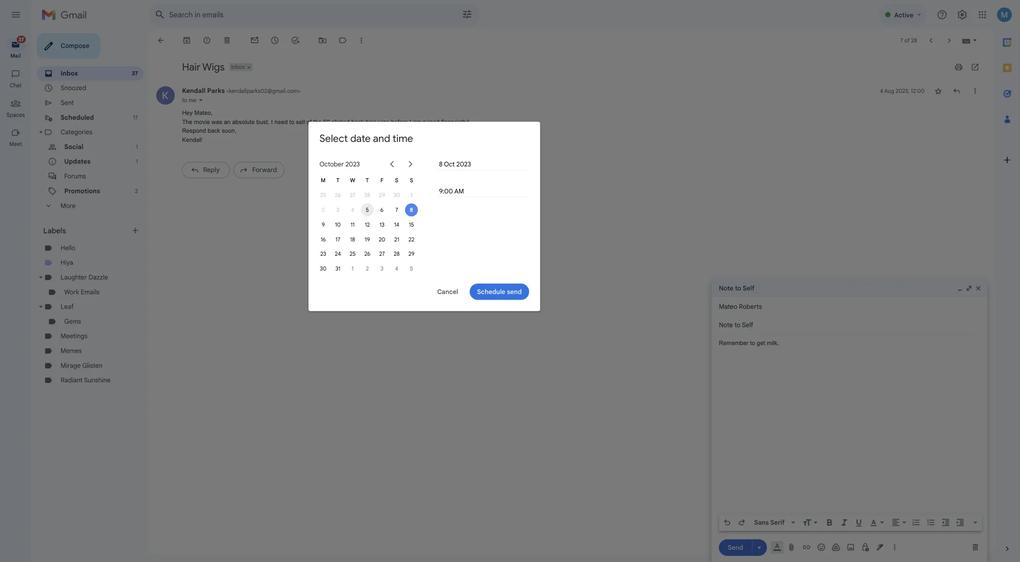 Task type: describe. For each thing, give the bounding box(es) containing it.
hey mateo, the movie was an absolute bust. i need to sell of the 50 slicked back hair wigs before i am ruined financially! respond back soon,
[[202, 122, 522, 149]]

4 for 4
[[439, 295, 443, 303]]

forums link
[[72, 192, 96, 200]]

0 vertical spatial of
[[1006, 41, 1011, 49]]

before
[[435, 132, 454, 139]]

promotions link
[[72, 208, 111, 217]]

labels
[[48, 251, 73, 262]]

17 oct cell
[[367, 258, 384, 274]]

Date field
[[487, 177, 587, 189]]

2 s from the left
[[456, 197, 459, 205]]

26 sept cell
[[367, 209, 384, 225]]

25
[[356, 213, 363, 221]]

kendall parks kendallparks02@gmail.com
[[202, 97, 331, 105]]

7
[[1001, 41, 1004, 49]]

37
[[147, 78, 153, 85]]

5 oct cell
[[400, 225, 417, 242]]

w column header
[[384, 193, 400, 209]]

4 oct cell
[[384, 225, 400, 242]]

october
[[355, 178, 382, 187]]

date
[[389, 147, 412, 161]]

respond
[[202, 142, 229, 149]]

kendall parks cell
[[202, 97, 334, 105]]

soon,
[[247, 142, 263, 149]]

mail heading
[[0, 58, 35, 66]]

1 horizontal spatial back
[[391, 132, 405, 139]]

bust.
[[285, 132, 300, 139]]

aug
[[983, 97, 994, 105]]

compose
[[67, 47, 99, 55]]

2 column header from the left
[[417, 193, 433, 209]]

add to tasks image
[[323, 40, 333, 50]]

1 for social
[[151, 160, 153, 167]]

movie
[[216, 132, 233, 139]]

ruined
[[470, 132, 489, 139]]

27 sept cell
[[384, 209, 400, 225]]

of inside hey mateo, the movie was an absolute bust. i need to sell of the 50 slicked back hair wigs before i am ruined financially! respond back soon,
[[341, 132, 346, 139]]

grid inside select date and time dialog
[[351, 193, 466, 307]]

inbox
[[67, 77, 87, 86]]

more
[[67, 225, 84, 233]]

28 sept cell
[[400, 209, 417, 225]]

hello link
[[67, 271, 84, 280]]

leaf
[[67, 337, 82, 346]]

the
[[202, 132, 214, 139]]

12
[[406, 246, 411, 254]]

october 2023
[[355, 178, 400, 187]]

leaf link
[[67, 337, 82, 346]]

updates
[[72, 175, 101, 184]]

laughter dazzle link
[[67, 304, 120, 313]]

0 horizontal spatial back
[[231, 142, 245, 149]]

1 i from the left
[[301, 132, 303, 139]]

work emails
[[72, 320, 111, 329]]

select date and time dialog
[[343, 135, 601, 346]]

17
[[148, 127, 153, 135]]

scheduled link
[[67, 126, 105, 135]]

need
[[305, 132, 320, 139]]

the
[[348, 132, 358, 139]]

forums
[[72, 192, 96, 200]]

29 sept cell
[[417, 209, 433, 225]]

5
[[407, 230, 410, 237]]

work emails link
[[72, 320, 111, 329]]

0 vertical spatial 28
[[1013, 41, 1020, 49]]

delete image
[[247, 40, 258, 50]]

11 oct cell
[[384, 242, 400, 258]]

to me
[[202, 107, 218, 115]]

mail, 37 unread messages image
[[17, 42, 29, 52]]

heading inside mail navigation
[[0, 156, 35, 165]]

2 t column header from the left
[[400, 193, 417, 209]]

50
[[359, 132, 367, 139]]

social link
[[72, 159, 93, 168]]

an
[[249, 132, 256, 139]]

main menu image
[[11, 10, 24, 22]]

2 oct cell
[[351, 225, 367, 242]]

7 of 28
[[1001, 41, 1020, 49]]

laughter dazzle
[[67, 304, 120, 313]]

2 s column header from the left
[[449, 193, 466, 209]]

3 oct cell
[[367, 225, 384, 242]]

more button
[[41, 221, 160, 237]]

and
[[415, 147, 434, 161]]

was
[[235, 132, 247, 139]]

sell
[[329, 132, 339, 139]]

social
[[72, 159, 93, 168]]

mateo,
[[216, 122, 236, 129]]

0 horizontal spatial to
[[202, 107, 208, 115]]

25 sept cell
[[351, 209, 367, 225]]

2 i from the left
[[455, 132, 457, 139]]

categories
[[67, 143, 103, 151]]

slicked
[[369, 132, 389, 139]]

compose button
[[41, 37, 112, 65]]

scheduled
[[67, 126, 105, 135]]

promotions
[[72, 208, 111, 217]]



Task type: locate. For each thing, give the bounding box(es) containing it.
select date and time heading
[[355, 147, 459, 161]]

Search in emails search field
[[166, 4, 534, 29]]

4 inside 'grid'
[[439, 295, 443, 303]]

snoozed
[[67, 94, 96, 102]]

inbox link
[[67, 77, 87, 86]]

0 horizontal spatial t
[[374, 197, 378, 205]]

0 horizontal spatial column header
[[351, 193, 367, 209]]

0 vertical spatial 1
[[151, 160, 153, 167]]

4 aug 2023, 12:0
[[978, 97, 1021, 105]]

me
[[210, 107, 218, 115]]

26
[[372, 213, 379, 221]]

t column header right w
[[400, 193, 417, 209]]

wigs
[[225, 67, 250, 81]]

hair
[[202, 67, 223, 81]]

meetings link
[[67, 370, 97, 378]]

s column header
[[433, 193, 449, 209], [449, 193, 466, 209]]

1 t from the left
[[374, 197, 378, 205]]

1 vertical spatial 4
[[439, 295, 443, 303]]

grid
[[351, 193, 466, 307]]

column header up 29
[[417, 193, 433, 209]]

search in emails image
[[169, 7, 187, 26]]

work
[[72, 320, 88, 329]]

0 vertical spatial 4
[[978, 97, 982, 105]]

select
[[355, 147, 387, 161]]

hello
[[67, 271, 84, 280]]

of left the
[[341, 132, 346, 139]]

chat heading
[[0, 91, 35, 99]]

0 horizontal spatial s
[[439, 197, 443, 205]]

1 s column header from the left
[[433, 193, 449, 209]]

2023
[[384, 178, 400, 187]]

t right w
[[407, 197, 410, 205]]

4 for 4 aug 2023, 12:0
[[978, 97, 982, 105]]

1 vertical spatial of
[[341, 132, 346, 139]]

gems
[[72, 353, 90, 362]]

back left hair
[[391, 132, 405, 139]]

1
[[151, 160, 153, 167], [151, 176, 153, 184]]

0 vertical spatial back
[[391, 132, 405, 139]]

1 horizontal spatial s
[[456, 197, 459, 205]]

1 horizontal spatial of
[[1006, 41, 1011, 49]]

kendall
[[202, 97, 228, 105]]

to left me
[[202, 107, 208, 115]]

t column header up "26"
[[367, 193, 384, 209]]

28 oct cell
[[433, 274, 449, 291]]

12 oct cell
[[400, 242, 417, 258]]

dazzle
[[99, 304, 120, 313]]

back
[[391, 132, 405, 139], [231, 142, 245, 149]]

am
[[459, 132, 468, 139]]

2
[[150, 209, 153, 216]]

sent
[[67, 110, 82, 119]]

19 oct cell
[[400, 258, 417, 274]]

1 t column header from the left
[[367, 193, 384, 209]]

to left the sell
[[322, 132, 327, 139]]

1 horizontal spatial to
[[322, 132, 327, 139]]

t for 2nd t column header from the left
[[407, 197, 410, 205]]

mail
[[11, 58, 23, 66]]

time
[[436, 147, 459, 161]]

hiya link
[[67, 288, 82, 297]]

chat
[[11, 91, 24, 99]]

1 up 2
[[151, 176, 153, 184]]

t for second t column header from the right
[[374, 197, 378, 205]]

10
[[372, 246, 379, 254]]

hair wigs
[[202, 67, 250, 81]]

laughter
[[67, 304, 97, 313]]

29 oct cell
[[449, 274, 466, 291]]

1 horizontal spatial column header
[[417, 193, 433, 209]]

hair
[[407, 132, 418, 139]]

5 nov cell
[[449, 291, 466, 307]]

column header up 25
[[351, 193, 367, 209]]

hiya
[[67, 288, 82, 297]]

kendallparks02@gmail.com
[[255, 97, 331, 105]]

1 down 17
[[151, 160, 153, 167]]

t
[[374, 197, 378, 205], [407, 197, 410, 205]]

of
[[1006, 41, 1011, 49], [341, 132, 346, 139]]

1 vertical spatial 28
[[405, 213, 412, 221]]

1 horizontal spatial t
[[407, 197, 410, 205]]

9 oct cell
[[351, 242, 367, 258]]

sent link
[[67, 110, 82, 119]]

2023,
[[996, 97, 1011, 105]]

4 aug 2023, 12:0 cell
[[978, 96, 1021, 106]]

back to inbox image
[[174, 40, 184, 50]]

1 1 from the top
[[151, 160, 153, 167]]

spaces heading
[[0, 124, 35, 132]]

w
[[389, 197, 395, 205]]

28 right 7
[[1013, 41, 1020, 49]]

s
[[439, 197, 443, 205], [456, 197, 459, 205]]

labels heading
[[48, 251, 145, 262]]

column header
[[351, 193, 367, 209], [417, 193, 433, 209]]

snooze image
[[301, 40, 311, 50]]

s column header right 28 sept cell
[[433, 193, 449, 209]]

grid containing t
[[351, 193, 466, 307]]

0 horizontal spatial 28
[[405, 213, 412, 221]]

0 horizontal spatial t column header
[[367, 193, 384, 209]]

4 nov cell
[[433, 291, 449, 307]]

0 horizontal spatial of
[[341, 132, 346, 139]]

meetings
[[67, 370, 97, 378]]

4 left aug
[[978, 97, 982, 105]]

4 down 28 oct cell
[[439, 295, 443, 303]]

of right 7
[[1006, 41, 1011, 49]]

1 horizontal spatial 4
[[978, 97, 982, 105]]

1 horizontal spatial t column header
[[400, 193, 417, 209]]

t left w
[[374, 197, 378, 205]]

s column header right 29 sept cell
[[449, 193, 466, 209]]

wigs
[[420, 132, 433, 139]]

financially!
[[490, 132, 522, 139]]

18 oct cell
[[384, 258, 400, 274]]

2 1 from the top
[[151, 176, 153, 184]]

to
[[202, 107, 208, 115], [322, 132, 327, 139]]

select date and time
[[355, 147, 459, 161]]

t column header
[[367, 193, 384, 209], [400, 193, 417, 209]]

2 t from the left
[[407, 197, 410, 205]]

updates link
[[72, 175, 101, 184]]

archive image
[[202, 40, 213, 50]]

28 left 29
[[405, 213, 412, 221]]

i right bust.
[[301, 132, 303, 139]]

i
[[301, 132, 303, 139], [455, 132, 457, 139]]

28 inside cell
[[405, 213, 412, 221]]

12:0
[[1013, 97, 1021, 105]]

1 column header from the left
[[351, 193, 367, 209]]

1 horizontal spatial 28
[[1013, 41, 1020, 49]]

0 horizontal spatial i
[[301, 132, 303, 139]]

snoozed link
[[67, 94, 96, 102]]

16 oct cell
[[351, 258, 367, 274]]

mail navigation
[[0, 33, 36, 563]]

report spam image
[[225, 40, 235, 50]]

0 vertical spatial to
[[202, 107, 208, 115]]

spaces
[[7, 124, 28, 131]]

1 vertical spatial back
[[231, 142, 245, 149]]

0 horizontal spatial 4
[[439, 295, 443, 303]]

1 vertical spatial 1
[[151, 176, 153, 184]]

gems link
[[72, 353, 90, 362]]

1 s from the left
[[439, 197, 443, 205]]

1 vertical spatial to
[[322, 132, 327, 139]]

back down was on the top of the page
[[231, 142, 245, 149]]

hey
[[202, 122, 214, 129]]

18
[[389, 262, 395, 270]]

parks
[[230, 97, 250, 105]]

Time field
[[487, 207, 587, 218]]

heading
[[0, 156, 35, 165]]

gmail image
[[46, 6, 102, 27]]

categories link
[[67, 143, 103, 151]]

10 oct cell
[[367, 242, 384, 258]]

to inside hey mateo, the movie was an absolute bust. i need to sell of the 50 slicked back hair wigs before i am ruined financially! respond back soon,
[[322, 132, 327, 139]]

29
[[421, 213, 428, 221]]

1 horizontal spatial i
[[455, 132, 457, 139]]

absolute
[[258, 132, 283, 139]]

i left am
[[455, 132, 457, 139]]

emails
[[90, 320, 111, 329]]

19
[[405, 262, 411, 270]]

1 for updates
[[151, 176, 153, 184]]

11
[[390, 246, 394, 254]]



Task type: vqa. For each thing, say whether or not it's contained in the screenshot.
0 inside Hiya 0 conversations
no



